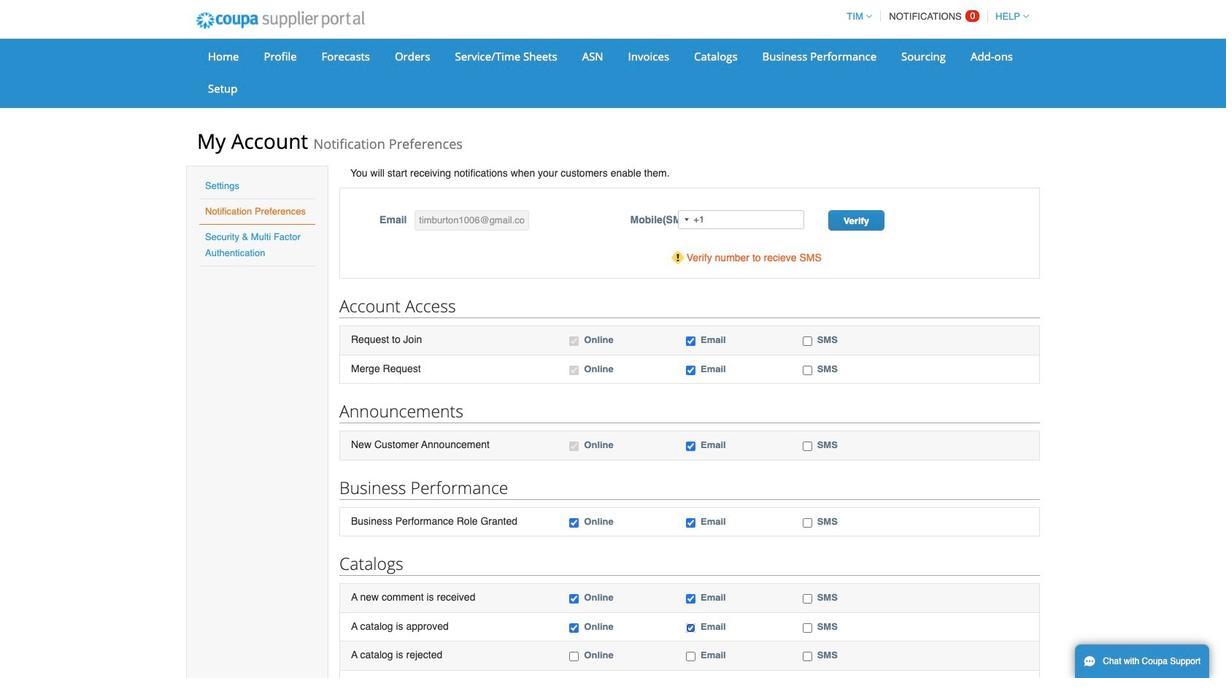 Task type: describe. For each thing, give the bounding box(es) containing it.
+1 201-555-0123 text field
[[678, 210, 805, 229]]

coupa supplier portal image
[[186, 2, 374, 39]]



Task type: locate. For each thing, give the bounding box(es) containing it.
None text field
[[415, 210, 530, 231]]

None checkbox
[[570, 337, 579, 346], [686, 337, 696, 346], [803, 337, 812, 346], [803, 365, 812, 375], [686, 442, 696, 451], [803, 442, 812, 451], [686, 594, 696, 604], [686, 623, 696, 633], [803, 623, 812, 633], [570, 652, 579, 662], [803, 652, 812, 662], [570, 337, 579, 346], [686, 337, 696, 346], [803, 337, 812, 346], [803, 365, 812, 375], [686, 442, 696, 451], [803, 442, 812, 451], [686, 594, 696, 604], [686, 623, 696, 633], [803, 623, 812, 633], [570, 652, 579, 662], [803, 652, 812, 662]]

None checkbox
[[570, 365, 579, 375], [686, 365, 696, 375], [570, 442, 579, 451], [570, 518, 579, 528], [686, 518, 696, 528], [803, 518, 812, 528], [570, 594, 579, 604], [803, 594, 812, 604], [570, 623, 579, 633], [686, 652, 696, 662], [570, 365, 579, 375], [686, 365, 696, 375], [570, 442, 579, 451], [570, 518, 579, 528], [686, 518, 696, 528], [803, 518, 812, 528], [570, 594, 579, 604], [803, 594, 812, 604], [570, 623, 579, 633], [686, 652, 696, 662]]

navigation
[[841, 2, 1029, 31]]

telephone country code image
[[685, 218, 689, 221]]

Telephone country code field
[[679, 211, 694, 228]]



Task type: vqa. For each thing, say whether or not it's contained in the screenshot.
Service/Time Sheets Link
no



